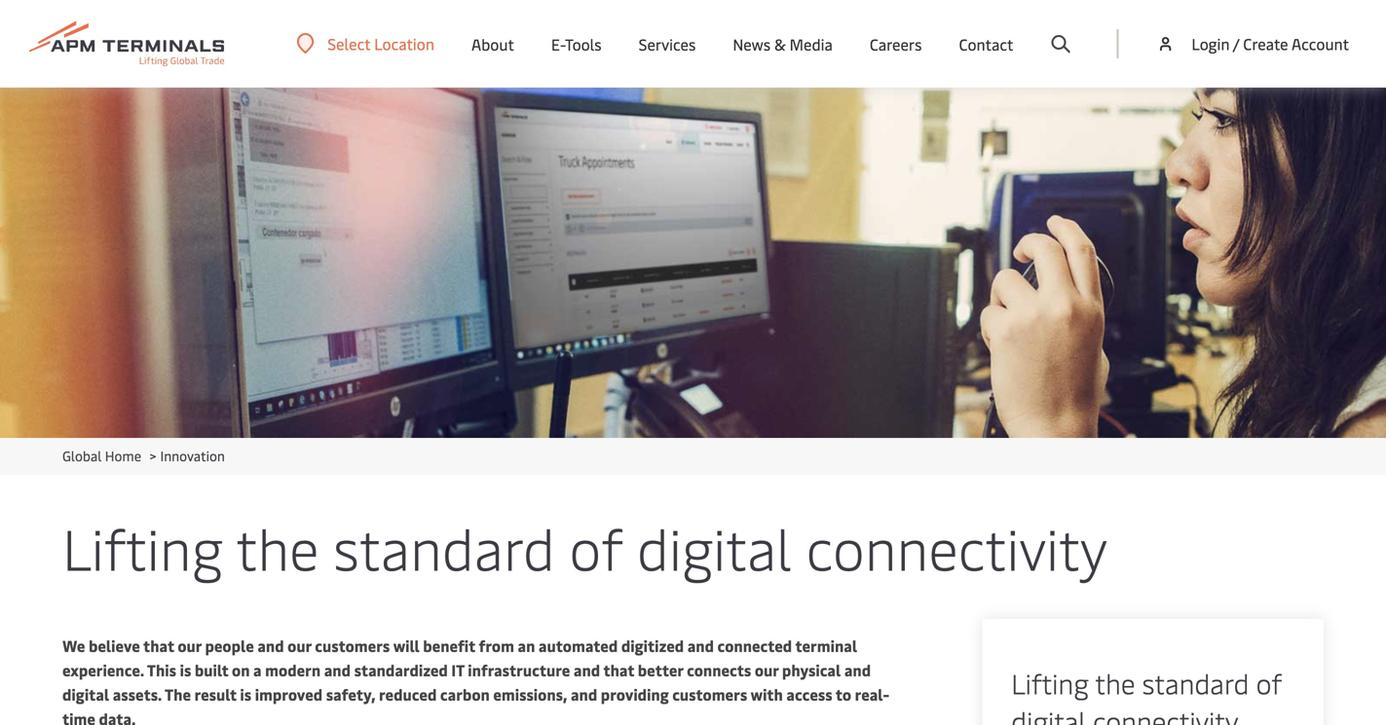 Task type: vqa. For each thing, say whether or not it's contained in the screenshot.
the Terminals
no



Task type: describe. For each thing, give the bounding box(es) containing it.
login / create account
[[1192, 33, 1350, 54]]

improved
[[255, 685, 323, 705]]

lifting for lifting the standard of digital connectivit
[[1012, 665, 1089, 702]]

lifting for lifting the standard of digital connectivity
[[62, 509, 223, 586]]

1 vertical spatial customers
[[673, 685, 748, 705]]

infrastructure
[[468, 660, 570, 681]]

better
[[638, 660, 684, 681]]

to
[[836, 685, 852, 705]]

will
[[393, 636, 420, 657]]

1 horizontal spatial is
[[240, 685, 252, 705]]

reduced
[[379, 685, 437, 705]]

about
[[472, 33, 514, 54]]

0 horizontal spatial our
[[178, 636, 202, 657]]

global home > innovation
[[62, 447, 225, 465]]

about button
[[472, 0, 514, 88]]

220816 apm terminals digital solutions image
[[0, 88, 1387, 438]]

we believe that our people and our customers will benefit from an automated digitized and connected terminal experience. this is built on a modern and standardized it infrastructure and that better connects our physical and digital assets. the result is improved safety, reduced carbon emissions, and providing customers with access to real- time data.
[[62, 636, 890, 726]]

select
[[328, 33, 371, 54]]

standard for lifting the standard of digital connectivit
[[1143, 665, 1250, 702]]

2 horizontal spatial our
[[755, 660, 779, 681]]

1 horizontal spatial that
[[604, 660, 635, 681]]

with
[[751, 685, 783, 705]]

result
[[194, 685, 237, 705]]

benefit
[[423, 636, 475, 657]]

lifting the standard of digital connectivit
[[1012, 665, 1282, 726]]

assets.
[[113, 685, 162, 705]]

we
[[62, 636, 85, 657]]

>
[[150, 447, 156, 465]]

/
[[1233, 33, 1240, 54]]

global home link
[[62, 447, 141, 465]]

on
[[232, 660, 250, 681]]

believe
[[89, 636, 140, 657]]

services
[[639, 33, 696, 54]]

news
[[733, 33, 771, 54]]

location
[[374, 33, 435, 54]]

terminal
[[796, 636, 858, 657]]

create
[[1244, 33, 1289, 54]]

access
[[787, 685, 833, 705]]

modern
[[265, 660, 321, 681]]

select location button
[[296, 33, 435, 54]]

a
[[253, 660, 262, 681]]

home
[[105, 447, 141, 465]]

automated
[[539, 636, 618, 657]]

1 horizontal spatial our
[[288, 636, 312, 657]]

services button
[[639, 0, 696, 88]]

carbon
[[440, 685, 490, 705]]



Task type: locate. For each thing, give the bounding box(es) containing it.
real-
[[855, 685, 890, 705]]

lifting
[[62, 509, 223, 586], [1012, 665, 1089, 702]]

lifting the standard of digital connectivity
[[62, 509, 1108, 586]]

1 horizontal spatial standard
[[1143, 665, 1250, 702]]

digital for lifting the standard of digital connectivity
[[637, 509, 792, 586]]

contact
[[959, 33, 1014, 54]]

is right 'this' at the bottom of the page
[[180, 660, 191, 681]]

from
[[479, 636, 514, 657]]

connected
[[718, 636, 792, 657]]

that up 'this' at the bottom of the page
[[143, 636, 174, 657]]

2 horizontal spatial digital
[[1012, 703, 1086, 726]]

login / create account link
[[1156, 0, 1350, 88]]

0 vertical spatial the
[[236, 509, 319, 586]]

0 horizontal spatial that
[[143, 636, 174, 657]]

our
[[178, 636, 202, 657], [288, 636, 312, 657], [755, 660, 779, 681]]

that up the providing
[[604, 660, 635, 681]]

digital for lifting the standard of digital connectivit
[[1012, 703, 1086, 726]]

&
[[775, 33, 786, 54]]

digitized
[[622, 636, 684, 657]]

this
[[147, 660, 176, 681]]

of for lifting the standard of digital connectivity
[[570, 509, 623, 586]]

the
[[236, 509, 319, 586], [1096, 665, 1136, 702]]

an
[[518, 636, 535, 657]]

experience.
[[62, 660, 144, 681]]

0 vertical spatial customers
[[315, 636, 390, 657]]

connects
[[687, 660, 752, 681]]

0 horizontal spatial the
[[236, 509, 319, 586]]

news & media button
[[733, 0, 833, 88]]

0 vertical spatial lifting
[[62, 509, 223, 586]]

e-tools
[[551, 33, 602, 54]]

1 vertical spatial standard
[[1143, 665, 1250, 702]]

lifting inside lifting the standard of digital connectivit
[[1012, 665, 1089, 702]]

1 horizontal spatial customers
[[673, 685, 748, 705]]

contact button
[[959, 0, 1014, 88]]

0 horizontal spatial of
[[570, 509, 623, 586]]

news & media
[[733, 33, 833, 54]]

customers
[[315, 636, 390, 657], [673, 685, 748, 705]]

standard for lifting the standard of digital connectivity
[[334, 509, 555, 586]]

media
[[790, 33, 833, 54]]

1 horizontal spatial of
[[1257, 665, 1282, 702]]

customers down the connects
[[673, 685, 748, 705]]

time
[[62, 709, 95, 726]]

0 horizontal spatial is
[[180, 660, 191, 681]]

it
[[452, 660, 464, 681]]

1 horizontal spatial lifting
[[1012, 665, 1089, 702]]

people
[[205, 636, 254, 657]]

safety,
[[326, 685, 376, 705]]

the for lifting the standard of digital connectivity
[[236, 509, 319, 586]]

and
[[258, 636, 284, 657], [688, 636, 714, 657], [324, 660, 351, 681], [574, 660, 600, 681], [845, 660, 871, 681], [571, 685, 598, 705]]

is down on
[[240, 685, 252, 705]]

data.
[[99, 709, 135, 726]]

select location
[[328, 33, 435, 54]]

of inside lifting the standard of digital connectivit
[[1257, 665, 1282, 702]]

the
[[165, 685, 191, 705]]

that
[[143, 636, 174, 657], [604, 660, 635, 681]]

0 horizontal spatial lifting
[[62, 509, 223, 586]]

standard
[[334, 509, 555, 586], [1143, 665, 1250, 702]]

account
[[1292, 33, 1350, 54]]

1 horizontal spatial digital
[[637, 509, 792, 586]]

e-
[[551, 33, 565, 54]]

1 vertical spatial the
[[1096, 665, 1136, 702]]

the inside lifting the standard of digital connectivit
[[1096, 665, 1136, 702]]

digital inside we believe that our people and our customers will benefit from an automated digitized and connected terminal experience. this is built on a modern and standardized it infrastructure and that better connects our physical and digital assets. the result is improved safety, reduced carbon emissions, and providing customers with access to real- time data.
[[62, 685, 109, 705]]

of
[[570, 509, 623, 586], [1257, 665, 1282, 702]]

connectivity
[[806, 509, 1108, 586]]

standard inside lifting the standard of digital connectivit
[[1143, 665, 1250, 702]]

customers up safety,
[[315, 636, 390, 657]]

built
[[195, 660, 228, 681]]

standardized
[[354, 660, 448, 681]]

1 horizontal spatial the
[[1096, 665, 1136, 702]]

providing
[[601, 685, 669, 705]]

our up built
[[178, 636, 202, 657]]

physical
[[782, 660, 841, 681]]

e-tools button
[[551, 0, 602, 88]]

digital inside lifting the standard of digital connectivit
[[1012, 703, 1086, 726]]

tools
[[565, 33, 602, 54]]

emissions,
[[493, 685, 567, 705]]

of for lifting the standard of digital connectivit
[[1257, 665, 1282, 702]]

digital
[[637, 509, 792, 586], [62, 685, 109, 705], [1012, 703, 1086, 726]]

0 vertical spatial that
[[143, 636, 174, 657]]

1 vertical spatial lifting
[[1012, 665, 1089, 702]]

0 horizontal spatial standard
[[334, 509, 555, 586]]

0 vertical spatial is
[[180, 660, 191, 681]]

0 vertical spatial of
[[570, 509, 623, 586]]

the for lifting the standard of digital connectivit
[[1096, 665, 1136, 702]]

1 vertical spatial that
[[604, 660, 635, 681]]

our up modern on the bottom of page
[[288, 636, 312, 657]]

careers
[[870, 33, 922, 54]]

login
[[1192, 33, 1230, 54]]

innovation
[[160, 447, 225, 465]]

our up with
[[755, 660, 779, 681]]

1 vertical spatial is
[[240, 685, 252, 705]]

0 vertical spatial standard
[[334, 509, 555, 586]]

is
[[180, 660, 191, 681], [240, 685, 252, 705]]

careers button
[[870, 0, 922, 88]]

global
[[62, 447, 102, 465]]

0 horizontal spatial digital
[[62, 685, 109, 705]]

0 horizontal spatial customers
[[315, 636, 390, 657]]

1 vertical spatial of
[[1257, 665, 1282, 702]]



